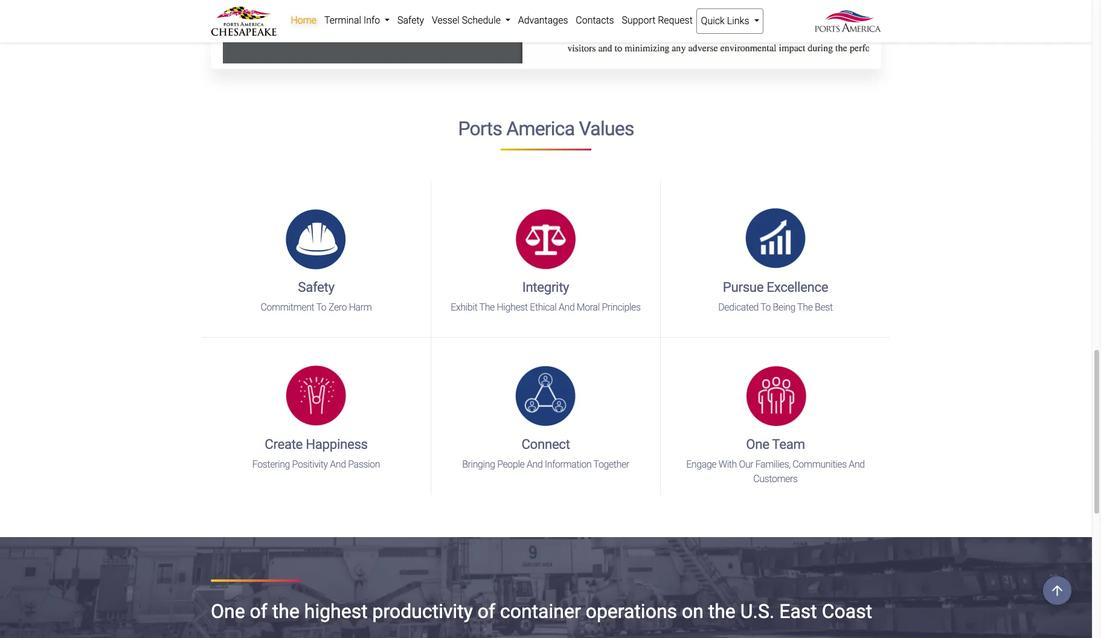 Task type: locate. For each thing, give the bounding box(es) containing it.
highest
[[305, 600, 368, 623]]

commitment
[[261, 301, 315, 313]]

happiness
[[306, 436, 368, 452]]

positivity
[[292, 459, 328, 470]]

contacts link
[[572, 8, 618, 33]]

fostering
[[253, 459, 290, 470]]

the left the highest
[[273, 600, 300, 623]]

0 horizontal spatial safety
[[298, 279, 335, 295]]

0 horizontal spatial to
[[316, 301, 327, 313]]

vessel schedule
[[432, 15, 503, 26]]

0 horizontal spatial the
[[273, 600, 300, 623]]

one inside ports america values main content
[[747, 436, 770, 452]]

links
[[728, 15, 750, 27]]

1 of from the left
[[250, 600, 268, 623]]

coast
[[823, 600, 873, 623]]

the
[[480, 301, 495, 313], [798, 301, 813, 313]]

1 vertical spatial safety
[[298, 279, 335, 295]]

pursue
[[723, 279, 764, 295]]

passion
[[348, 459, 380, 470]]

0 horizontal spatial one
[[211, 600, 245, 623]]

safety inside ports america values main content
[[298, 279, 335, 295]]

to for safety
[[316, 301, 327, 313]]

u.s.
[[741, 600, 775, 623]]

1 vertical spatial one
[[211, 600, 245, 623]]

the left best
[[798, 301, 813, 313]]

integrity
[[523, 279, 570, 295]]

safety left vessel
[[398, 15, 424, 26]]

excellence
[[767, 279, 829, 295]]

0 vertical spatial safety
[[398, 15, 424, 26]]

0 horizontal spatial the
[[480, 301, 495, 313]]

to left zero
[[316, 301, 327, 313]]

values
[[579, 118, 634, 140]]

one for one of the highest productivity of container operations on the u.s. east coast
[[211, 600, 245, 623]]

to
[[316, 301, 327, 313], [761, 301, 771, 313]]

one of the highest productivity of container operations on the u.s. east coast
[[211, 600, 873, 623]]

being
[[773, 301, 796, 313]]

terminal info
[[325, 15, 383, 26]]

schedule
[[462, 15, 501, 26]]

safety
[[398, 15, 424, 26], [298, 279, 335, 295]]

terminal
[[325, 15, 362, 26]]

the
[[273, 600, 300, 623], [709, 600, 736, 623]]

1 horizontal spatial the
[[709, 600, 736, 623]]

support
[[622, 15, 656, 26]]

communities
[[793, 459, 847, 470]]

safety link
[[394, 8, 428, 33]]

terminal info link
[[321, 8, 394, 33]]

one
[[747, 436, 770, 452], [211, 600, 245, 623]]

the right on
[[709, 600, 736, 623]]

1 horizontal spatial the
[[798, 301, 813, 313]]

the right the exhibit
[[480, 301, 495, 313]]

1 horizontal spatial to
[[761, 301, 771, 313]]

quick
[[702, 15, 725, 27]]

1 horizontal spatial of
[[478, 600, 496, 623]]

customers
[[754, 473, 798, 485]]

info
[[364, 15, 380, 26]]

and right communities
[[850, 459, 866, 470]]

vessel schedule link
[[428, 8, 515, 33]]

to left being
[[761, 301, 771, 313]]

safety up commitment to zero harm
[[298, 279, 335, 295]]

and left the 'moral'
[[559, 301, 575, 313]]

moral
[[577, 301, 600, 313]]

1 horizontal spatial one
[[747, 436, 770, 452]]

principles
[[602, 301, 641, 313]]

best
[[815, 301, 833, 313]]

engage with our families, communities  and customers
[[687, 459, 866, 485]]

one team
[[747, 436, 806, 452]]

of
[[250, 600, 268, 623], [478, 600, 496, 623]]

information
[[545, 459, 592, 470]]

zero
[[329, 301, 347, 313]]

team
[[773, 436, 806, 452]]

0 horizontal spatial of
[[250, 600, 268, 623]]

1 to from the left
[[316, 301, 327, 313]]

ports america values main content
[[202, 0, 891, 495]]

vessel
[[432, 15, 460, 26]]

and
[[559, 301, 575, 313], [330, 459, 346, 470], [527, 459, 543, 470], [850, 459, 866, 470]]

request
[[658, 15, 693, 26]]

1 the from the left
[[273, 600, 300, 623]]

quick links
[[702, 15, 752, 27]]

1 the from the left
[[480, 301, 495, 313]]

connect
[[522, 436, 570, 452]]

0 vertical spatial one
[[747, 436, 770, 452]]

create
[[265, 436, 303, 452]]

2 to from the left
[[761, 301, 771, 313]]

together
[[594, 459, 630, 470]]

operations
[[586, 600, 678, 623]]

productivity
[[373, 600, 473, 623]]



Task type: describe. For each thing, give the bounding box(es) containing it.
2 of from the left
[[478, 600, 496, 623]]

advantages
[[518, 15, 569, 26]]

engage
[[687, 459, 717, 470]]

to for pursue excellence
[[761, 301, 771, 313]]

ethical
[[530, 301, 557, 313]]

advantages link
[[515, 8, 572, 33]]

dedicated
[[719, 301, 759, 313]]

highest
[[497, 301, 528, 313]]

ports america values
[[458, 118, 634, 140]]

contacts
[[576, 15, 615, 26]]

2 the from the left
[[798, 301, 813, 313]]

home
[[291, 15, 317, 26]]

on
[[682, 600, 704, 623]]

quick links link
[[697, 8, 764, 34]]

home link
[[287, 8, 321, 33]]

dedicated to being the best
[[719, 301, 833, 313]]

people
[[498, 459, 525, 470]]

commitment to zero harm
[[261, 301, 372, 313]]

container
[[501, 600, 581, 623]]

families,
[[756, 459, 791, 470]]

and inside engage with our families, communities  and customers
[[850, 459, 866, 470]]

exhibit the highest ethical and moral principles
[[451, 301, 641, 313]]

and down the happiness
[[330, 459, 346, 470]]

pursue excellence
[[723, 279, 829, 295]]

support request
[[622, 15, 693, 26]]

fostering positivity and passion
[[253, 459, 380, 470]]

1 horizontal spatial safety
[[398, 15, 424, 26]]

harm
[[349, 301, 372, 313]]

support request link
[[618, 8, 697, 33]]

east
[[780, 600, 818, 623]]

and down connect
[[527, 459, 543, 470]]

america
[[507, 118, 575, 140]]

ports
[[458, 118, 502, 140]]

create happiness
[[265, 436, 368, 452]]

2 the from the left
[[709, 600, 736, 623]]

go to top image
[[1044, 577, 1072, 605]]

bringing
[[463, 459, 495, 470]]

one for one team
[[747, 436, 770, 452]]

exhibit
[[451, 301, 478, 313]]

bringing people and information together
[[463, 459, 630, 470]]

our
[[740, 459, 754, 470]]

with
[[719, 459, 737, 470]]



Task type: vqa. For each thing, say whether or not it's contained in the screenshot.
Manager within 'DENNIS DOHERTY OPERATIONS MANAGER'
no



